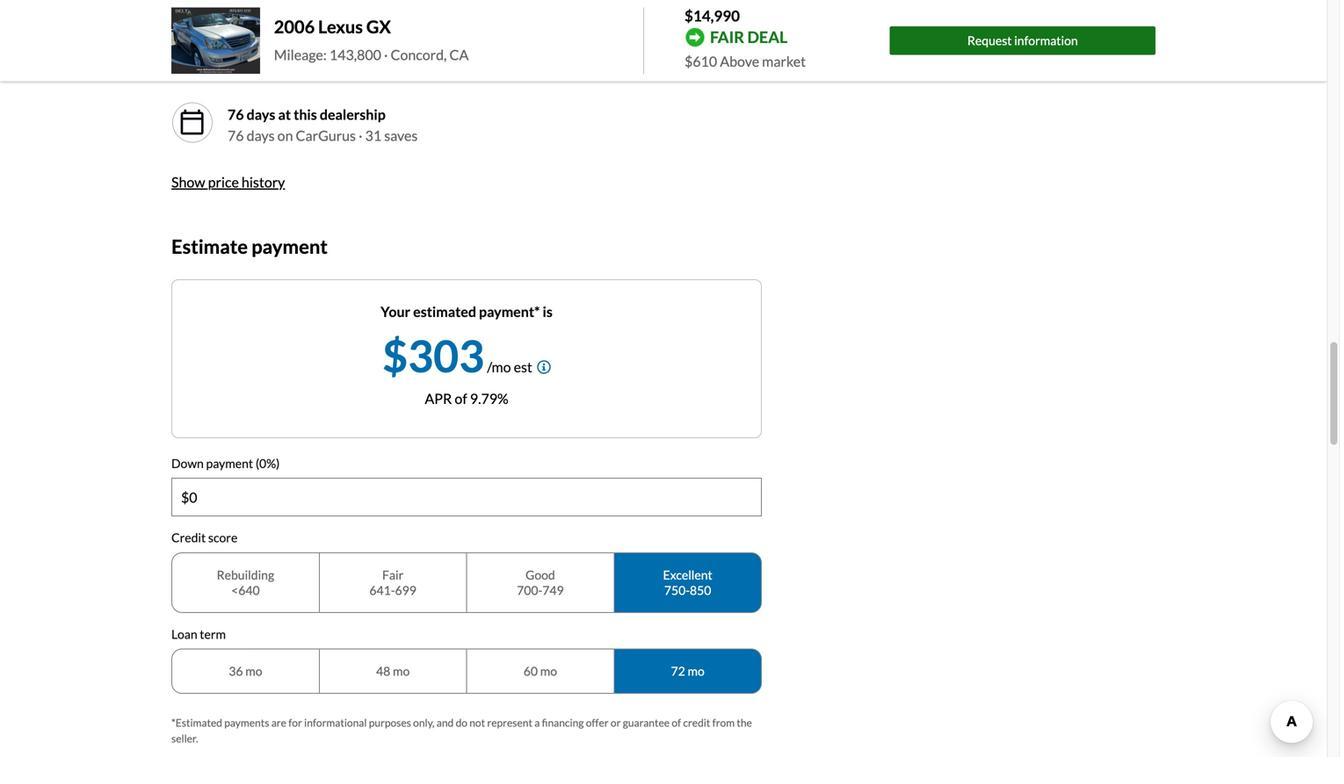 Task type: vqa. For each thing, say whether or not it's contained in the screenshot.


Task type: locate. For each thing, give the bounding box(es) containing it.
1 horizontal spatial of
[[672, 717, 681, 730]]

from
[[713, 717, 735, 730]]

credit
[[683, 717, 711, 730]]

2 76 from the top
[[228, 127, 244, 144]]

mileage:
[[274, 46, 327, 63]]

est
[[514, 358, 533, 376]]

mo for 48 mo
[[393, 664, 410, 679]]

$303 /mo est
[[382, 329, 533, 382]]

$14,990
[[685, 7, 740, 25]]

estimated
[[413, 303, 476, 320]]

rebuilding
[[217, 568, 274, 583]]

price
[[208, 173, 239, 191]]

76
[[228, 106, 244, 123], [228, 127, 244, 144]]

2006
[[274, 16, 315, 37]]

this
[[294, 106, 317, 123]]

mo right 72
[[688, 664, 705, 679]]

down
[[171, 456, 204, 471]]

*estimated payments are for informational purposes only, and do not represent a financing offer or guarantee of credit from the seller.
[[171, 717, 752, 746]]

1 vertical spatial days
[[247, 127, 275, 144]]

good
[[526, 568, 555, 583]]

of right apr
[[455, 390, 467, 407]]

on
[[277, 127, 293, 144]]

guarantee
[[623, 717, 670, 730]]

· down 'gx'
[[384, 46, 388, 63]]

request
[[968, 33, 1012, 48]]

by
[[333, 58, 348, 75]]

apr of 9.79%
[[425, 390, 509, 407]]

76 up show price history link
[[228, 127, 244, 144]]

$510.
[[351, 58, 386, 75]]

·
[[384, 46, 388, 63], [359, 127, 363, 144]]

0 vertical spatial ·
[[384, 46, 388, 63]]

mo right 48
[[393, 664, 410, 679]]

price left decreased
[[228, 37, 260, 54]]

0 horizontal spatial of
[[455, 390, 467, 407]]

market
[[762, 53, 806, 70]]

1 days from the top
[[247, 106, 275, 123]]

$303
[[382, 329, 484, 382]]

lexus
[[318, 16, 363, 37]]

price decreased price went down by $510.
[[228, 37, 386, 75]]

1 horizontal spatial ·
[[384, 46, 388, 63]]

payment*
[[479, 303, 540, 320]]

concord,
[[391, 46, 447, 63]]

0 horizontal spatial ·
[[359, 127, 363, 144]]

seller.
[[171, 733, 198, 746]]

for
[[289, 717, 302, 730]]

31
[[365, 127, 382, 144]]

749
[[543, 583, 564, 598]]

of
[[455, 390, 467, 407], [672, 717, 681, 730]]

700-
[[517, 583, 543, 598]]

price
[[228, 37, 260, 54], [228, 58, 259, 75]]

of left credit
[[672, 717, 681, 730]]

1 mo from the left
[[245, 664, 262, 679]]

0 vertical spatial price
[[228, 37, 260, 54]]

at
[[278, 106, 291, 123]]

3 mo from the left
[[540, 664, 557, 679]]

mo right 60
[[540, 664, 557, 679]]

76 left at
[[228, 106, 244, 123]]

1 vertical spatial of
[[672, 717, 681, 730]]

payment
[[252, 235, 328, 258], [206, 456, 253, 471]]

score
[[208, 531, 238, 545]]

0 vertical spatial of
[[455, 390, 467, 407]]

750-
[[664, 583, 690, 598]]

term
[[200, 627, 226, 642]]

mo for 36 mo
[[245, 664, 262, 679]]

or
[[611, 717, 621, 730]]

60
[[524, 664, 538, 679]]

1 76 from the top
[[228, 106, 244, 123]]

mo right 36
[[245, 664, 262, 679]]

excellent
[[663, 568, 713, 583]]

2006 lexus gx mileage: 143,800 · concord, ca
[[274, 16, 469, 63]]

76 days at this dealership 76 days on cargurus · 31 saves
[[228, 106, 418, 144]]

4 mo from the left
[[688, 664, 705, 679]]

days left at
[[247, 106, 275, 123]]

days left on
[[247, 127, 275, 144]]

mo
[[245, 664, 262, 679], [393, 664, 410, 679], [540, 664, 557, 679], [688, 664, 705, 679]]

0 vertical spatial days
[[247, 106, 275, 123]]

76 days at this dealership image
[[171, 101, 214, 144], [178, 108, 207, 137]]

1 vertical spatial ·
[[359, 127, 363, 144]]

1 vertical spatial price
[[228, 58, 259, 75]]

down payment (0%)
[[171, 456, 280, 471]]

1 vertical spatial 76
[[228, 127, 244, 144]]

72 mo
[[671, 664, 705, 679]]

1 vertical spatial payment
[[206, 456, 253, 471]]

informational
[[304, 717, 367, 730]]

48 mo
[[376, 664, 410, 679]]

2006 lexus gx image
[[171, 8, 260, 74]]

payment left (0%)
[[206, 456, 253, 471]]

0 vertical spatial 76
[[228, 106, 244, 123]]

price left went
[[228, 58, 259, 75]]

2 mo from the left
[[393, 664, 410, 679]]

days
[[247, 106, 275, 123], [247, 127, 275, 144]]

· left '31'
[[359, 127, 363, 144]]

above
[[720, 53, 760, 70]]

/mo
[[487, 358, 511, 376]]

payment down history
[[252, 235, 328, 258]]

(0%)
[[256, 456, 280, 471]]

cargurus
[[296, 127, 356, 144]]

0 vertical spatial payment
[[252, 235, 328, 258]]

loan term
[[171, 627, 226, 642]]

60 mo
[[524, 664, 557, 679]]

· inside 2006 lexus gx mileage: 143,800 · concord, ca
[[384, 46, 388, 63]]

deal
[[748, 27, 788, 47]]



Task type: describe. For each thing, give the bounding box(es) containing it.
price decreased image
[[171, 33, 214, 75]]

fair deal
[[710, 27, 788, 47]]

<640
[[231, 583, 260, 598]]

your
[[381, 303, 411, 320]]

$610 above market
[[685, 53, 806, 70]]

show price history
[[171, 173, 285, 191]]

mo for 72 mo
[[688, 664, 705, 679]]

information
[[1015, 33, 1078, 48]]

fair
[[382, 568, 404, 583]]

2 price from the top
[[228, 58, 259, 75]]

$610
[[685, 53, 717, 70]]

gx
[[366, 16, 391, 37]]

apr
[[425, 390, 452, 407]]

are
[[271, 717, 287, 730]]

fair
[[710, 27, 745, 47]]

a
[[535, 717, 540, 730]]

not
[[470, 717, 485, 730]]

2 days from the top
[[247, 127, 275, 144]]

represent
[[487, 717, 533, 730]]

excellent 750-850
[[663, 568, 713, 598]]

payment for estimate
[[252, 235, 328, 258]]

9.79%
[[470, 390, 509, 407]]

36 mo
[[229, 664, 262, 679]]

estimate
[[171, 235, 248, 258]]

fair 641-699
[[369, 568, 417, 598]]

request information
[[968, 33, 1078, 48]]

143,800
[[330, 46, 381, 63]]

1 price from the top
[[228, 37, 260, 54]]

do
[[456, 717, 468, 730]]

and
[[437, 717, 454, 730]]

payments
[[224, 717, 269, 730]]

of inside *estimated payments are for informational purposes only, and do not represent a financing offer or guarantee of credit from the seller.
[[672, 717, 681, 730]]

the
[[737, 717, 752, 730]]

credit score
[[171, 531, 238, 545]]

credit
[[171, 531, 206, 545]]

price decreased image
[[178, 40, 207, 68]]

estimate payment
[[171, 235, 328, 258]]

purposes
[[369, 717, 411, 730]]

financing
[[542, 717, 584, 730]]

saves
[[384, 127, 418, 144]]

show
[[171, 173, 205, 191]]

is
[[543, 303, 553, 320]]

36
[[229, 664, 243, 679]]

only,
[[413, 717, 435, 730]]

Down payment (0%) text field
[[172, 479, 761, 516]]

72
[[671, 664, 685, 679]]

mo for 60 mo
[[540, 664, 557, 679]]

decreased
[[263, 37, 328, 54]]

show price history link
[[171, 173, 285, 191]]

went
[[262, 58, 293, 75]]

good 700-749
[[517, 568, 564, 598]]

· inside 76 days at this dealership 76 days on cargurus · 31 saves
[[359, 127, 363, 144]]

ca
[[450, 46, 469, 63]]

payment for down
[[206, 456, 253, 471]]

48
[[376, 664, 391, 679]]

loan
[[171, 627, 197, 642]]

rebuilding <640
[[217, 568, 274, 598]]

699
[[395, 583, 417, 598]]

history
[[242, 173, 285, 191]]

your estimated payment* is
[[381, 303, 553, 320]]

offer
[[586, 717, 609, 730]]

850
[[690, 583, 711, 598]]

request information button
[[890, 26, 1156, 55]]

dealership
[[320, 106, 386, 123]]

641-
[[369, 583, 395, 598]]

*estimated
[[171, 717, 222, 730]]

down
[[296, 58, 330, 75]]

info circle image
[[537, 360, 551, 374]]



